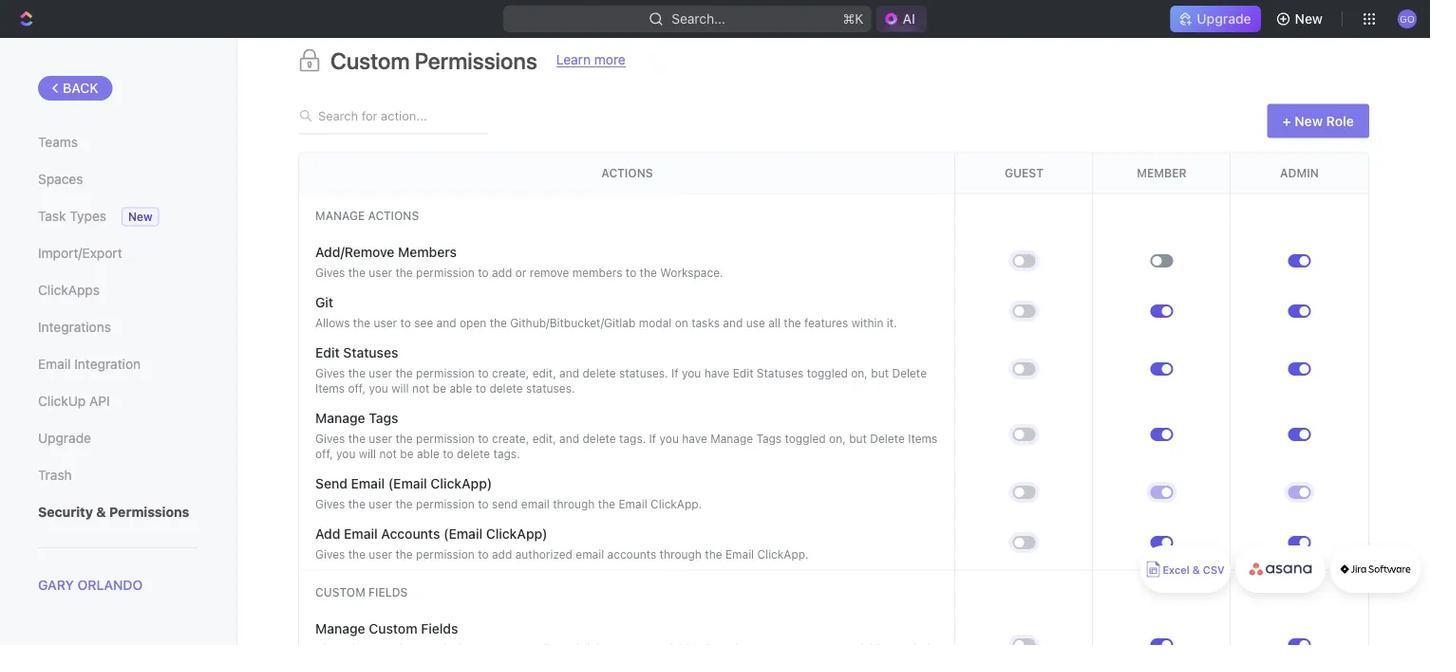 Task type: vqa. For each thing, say whether or not it's contained in the screenshot.


Task type: describe. For each thing, give the bounding box(es) containing it.
clickapp. inside the add email accounts (email clickapp) gives the user the permission to add authorized email accounts through the email clickapp.
[[757, 549, 809, 562]]

email integration link
[[38, 349, 199, 381]]

1 horizontal spatial tags
[[757, 433, 782, 446]]

0 horizontal spatial tags
[[369, 411, 398, 426]]

permission for statuses
[[416, 367, 475, 381]]

guest
[[1005, 167, 1044, 180]]

back link
[[38, 76, 113, 101]]

learn more
[[556, 52, 626, 68]]

new button
[[1269, 4, 1334, 34]]

manage actions
[[315, 210, 419, 223]]

user inside send email (email clickapp) gives the user the permission to send email through the email clickapp.
[[369, 499, 392, 512]]

remove
[[530, 267, 569, 280]]

github/bitbucket/gitlab
[[510, 317, 636, 330]]

workspace.
[[660, 267, 723, 280]]

and inside 'manage tags gives the user the permission to create, edit, and delete tags. if you have manage tags toggled on, but delete items off, you will not be able to delete tags.'
[[560, 433, 579, 446]]

task types
[[38, 208, 106, 224]]

if for statuses
[[672, 367, 679, 381]]

it.
[[887, 317, 897, 330]]

if for tags
[[649, 433, 656, 446]]

admin
[[1280, 167, 1319, 180]]

1 vertical spatial statuses.
[[526, 383, 575, 396]]

actions
[[601, 167, 653, 180]]

spaces link
[[38, 163, 199, 196]]

task
[[38, 208, 66, 224]]

delete for manage tags
[[870, 433, 905, 446]]

user inside git allows the user to see and open the github/bitbucket/gitlab modal on tasks and use all the features within it.
[[374, 317, 397, 330]]

integrations
[[38, 320, 111, 335]]

email inside send email (email clickapp) gives the user the permission to send email through the email clickapp.
[[521, 499, 550, 512]]

1 vertical spatial upgrade link
[[38, 423, 199, 455]]

permission inside send email (email clickapp) gives the user the permission to send email through the email clickapp.
[[416, 499, 475, 512]]

role
[[1327, 113, 1354, 129]]

1 horizontal spatial upgrade link
[[1170, 6, 1261, 32]]

clickup api
[[38, 394, 110, 409]]

teams link
[[38, 126, 199, 159]]

allows
[[315, 317, 350, 330]]

permission for members
[[416, 267, 475, 280]]

1 vertical spatial statuses
[[757, 367, 804, 381]]

user inside add/remove members gives the user the permission to add or remove members to the workspace.
[[369, 267, 392, 280]]

on
[[675, 317, 688, 330]]

new inside button
[[1295, 11, 1323, 27]]

import/export link
[[38, 237, 199, 270]]

members
[[573, 267, 623, 280]]

custom for custom permissions
[[331, 47, 410, 74]]

gary
[[38, 578, 74, 594]]

clickup api link
[[38, 386, 199, 418]]

0 horizontal spatial tags.
[[493, 448, 520, 461]]

create, for manage tags
[[492, 433, 529, 446]]

will for statuses
[[392, 383, 409, 396]]

manage for manage tags gives the user the permission to create, edit, and delete tags. if you have manage tags toggled on, but delete items off, you will not be able to delete tags.
[[315, 411, 365, 426]]

+ new role
[[1283, 113, 1354, 129]]

clickapp) inside send email (email clickapp) gives the user the permission to send email through the email clickapp.
[[431, 476, 492, 492]]

manage custom fields
[[315, 622, 458, 637]]

have for tags
[[682, 433, 707, 446]]

off, for edit
[[348, 383, 366, 396]]

excel
[[1163, 565, 1190, 577]]

will for tags
[[359, 448, 376, 461]]

integrations link
[[38, 312, 199, 344]]

api
[[89, 394, 110, 409]]

gary orlando
[[38, 578, 143, 594]]

go
[[1400, 13, 1415, 24]]

custom for custom fields
[[315, 587, 365, 600]]

modal
[[639, 317, 672, 330]]

2 vertical spatial new
[[128, 210, 153, 224]]

items for statuses
[[315, 383, 345, 396]]

but for tags
[[849, 433, 867, 446]]

open
[[460, 317, 487, 330]]

excel & csv link
[[1141, 546, 1231, 594]]

send
[[492, 499, 518, 512]]

edit, for manage tags
[[532, 433, 556, 446]]

items for tags
[[908, 433, 938, 446]]

members
[[398, 244, 457, 260]]

add inside the add email accounts (email clickapp) gives the user the permission to add authorized email accounts through the email clickapp.
[[492, 549, 512, 562]]

accounts
[[607, 549, 657, 562]]

actions
[[368, 210, 419, 223]]

add/remove
[[315, 244, 395, 260]]

be for tags
[[400, 448, 414, 461]]

user inside edit statuses gives the user the permission to create, edit, and delete statuses. if you have edit statuses toggled on, but delete items off, you will not be able to delete statuses.
[[369, 367, 392, 381]]

0 horizontal spatial upgrade
[[38, 431, 91, 446]]

1 horizontal spatial tags.
[[619, 433, 646, 446]]

clickup
[[38, 394, 86, 409]]

see
[[414, 317, 433, 330]]

go button
[[1392, 4, 1423, 34]]

within
[[852, 317, 884, 330]]

learn
[[556, 52, 591, 68]]

manage tags gives the user the permission to create, edit, and delete tags. if you have manage tags toggled on, but delete items off, you will not be able to delete tags.
[[315, 411, 938, 461]]

add email accounts (email clickapp) gives the user the permission to add authorized email accounts through the email clickapp.
[[315, 527, 809, 562]]

trash
[[38, 468, 72, 483]]

(email inside the add email accounts (email clickapp) gives the user the permission to add authorized email accounts through the email clickapp.
[[444, 527, 483, 542]]

2 vertical spatial custom
[[369, 622, 418, 637]]

add
[[315, 527, 340, 542]]

trash link
[[38, 460, 199, 492]]

orlando
[[78, 578, 143, 594]]

custom permissions
[[331, 47, 537, 74]]

toggled for statuses
[[807, 367, 848, 381]]

0 vertical spatial statuses.
[[619, 367, 668, 381]]



Task type: locate. For each thing, give the bounding box(es) containing it.
0 horizontal spatial edit
[[315, 345, 340, 361]]

not
[[412, 383, 430, 396], [379, 448, 397, 461]]

on, for edit statuses
[[851, 367, 868, 381]]

0 horizontal spatial not
[[379, 448, 397, 461]]

1 horizontal spatial on,
[[851, 367, 868, 381]]

not for statuses
[[412, 383, 430, 396]]

permissions down trash "link"
[[109, 505, 189, 520]]

0 vertical spatial through
[[553, 499, 595, 512]]

1 horizontal spatial if
[[672, 367, 679, 381]]

0 horizontal spatial off,
[[315, 448, 333, 461]]

0 vertical spatial fields
[[369, 587, 408, 600]]

1 vertical spatial but
[[849, 433, 867, 446]]

edit, inside edit statuses gives the user the permission to create, edit, and delete statuses. if you have edit statuses toggled on, but delete items off, you will not be able to delete statuses.
[[532, 367, 556, 381]]

0 vertical spatial email
[[521, 499, 550, 512]]

0 vertical spatial upgrade
[[1197, 11, 1251, 27]]

delete
[[583, 367, 616, 381], [490, 383, 523, 396], [583, 433, 616, 446], [457, 448, 490, 461]]

but
[[871, 367, 889, 381], [849, 433, 867, 446]]

permission inside add/remove members gives the user the permission to add or remove members to the workspace.
[[416, 267, 475, 280]]

0 horizontal spatial on,
[[829, 433, 846, 446]]

1 vertical spatial create,
[[492, 433, 529, 446]]

delete for edit statuses
[[892, 367, 927, 381]]

statuses down allows
[[343, 345, 398, 361]]

security
[[38, 505, 93, 520]]

4 gives from the top
[[315, 499, 345, 512]]

if
[[672, 367, 679, 381], [649, 433, 656, 446]]

0 vertical spatial be
[[433, 383, 446, 396]]

csv
[[1203, 565, 1225, 577]]

1 horizontal spatial email
[[576, 549, 604, 562]]

through inside send email (email clickapp) gives the user the permission to send email through the email clickapp.
[[553, 499, 595, 512]]

use
[[746, 317, 765, 330]]

gives down allows
[[315, 367, 345, 381]]

be down see
[[433, 383, 446, 396]]

items
[[315, 383, 345, 396], [908, 433, 938, 446]]

+
[[1283, 113, 1291, 129]]

edit, for edit statuses
[[532, 367, 556, 381]]

permission inside edit statuses gives the user the permission to create, edit, and delete statuses. if you have edit statuses toggled on, but delete items off, you will not be able to delete statuses.
[[416, 367, 475, 381]]

security & permissions
[[38, 505, 189, 520]]

(email
[[388, 476, 427, 492], [444, 527, 483, 542]]

off, for manage
[[315, 448, 333, 461]]

& inside excel & csv link
[[1193, 565, 1200, 577]]

clickapp)
[[431, 476, 492, 492], [486, 527, 548, 542]]

permissions up the search for action... text field
[[415, 47, 537, 74]]

off, up send
[[315, 448, 333, 461]]

not up accounts
[[379, 448, 397, 461]]

user inside the add email accounts (email clickapp) gives the user the permission to add authorized email accounts through the email clickapp.
[[369, 549, 392, 562]]

send email (email clickapp) gives the user the permission to send email through the email clickapp.
[[315, 476, 702, 512]]

1 horizontal spatial &
[[1193, 565, 1200, 577]]

0 vertical spatial upgrade link
[[1170, 6, 1261, 32]]

1 gives from the top
[[315, 267, 345, 280]]

back
[[63, 80, 98, 96]]

1 horizontal spatial items
[[908, 433, 938, 446]]

1 vertical spatial will
[[359, 448, 376, 461]]

0 horizontal spatial through
[[553, 499, 595, 512]]

& inside security & permissions link
[[96, 505, 106, 520]]

features
[[804, 317, 849, 330]]

0 vertical spatial clickapp.
[[651, 499, 702, 512]]

0 vertical spatial &
[[96, 505, 106, 520]]

3 permission from the top
[[416, 433, 475, 446]]

create, for edit statuses
[[492, 367, 529, 381]]

edit
[[315, 345, 340, 361], [733, 367, 754, 381]]

1 permission from the top
[[416, 267, 475, 280]]

(email right accounts
[[444, 527, 483, 542]]

1 horizontal spatial statuses
[[757, 367, 804, 381]]

create, inside edit statuses gives the user the permission to create, edit, and delete statuses. if you have edit statuses toggled on, but delete items off, you will not be able to delete statuses.
[[492, 367, 529, 381]]

1 vertical spatial custom
[[315, 587, 365, 600]]

permission inside the add email accounts (email clickapp) gives the user the permission to add authorized email accounts through the email clickapp.
[[416, 549, 475, 562]]

clickapps
[[38, 283, 100, 298]]

0 vertical spatial but
[[871, 367, 889, 381]]

clickapp) inside the add email accounts (email clickapp) gives the user the permission to add authorized email accounts through the email clickapp.
[[486, 527, 548, 542]]

and inside edit statuses gives the user the permission to create, edit, and delete statuses. if you have edit statuses toggled on, but delete items off, you will not be able to delete statuses.
[[560, 367, 579, 381]]

search...
[[672, 11, 726, 27]]

edit, up send email (email clickapp) gives the user the permission to send email through the email clickapp.
[[532, 433, 556, 446]]

0 vertical spatial edit
[[315, 345, 340, 361]]

have inside edit statuses gives the user the permission to create, edit, and delete statuses. if you have edit statuses toggled on, but delete items off, you will not be able to delete statuses.
[[704, 367, 730, 381]]

types
[[70, 208, 106, 224]]

have inside 'manage tags gives the user the permission to create, edit, and delete tags. if you have manage tags toggled on, but delete items off, you will not be able to delete tags.'
[[682, 433, 707, 446]]

1 vertical spatial add
[[492, 549, 512, 562]]

1 vertical spatial through
[[660, 549, 702, 562]]

toggled inside 'manage tags gives the user the permission to create, edit, and delete tags. if you have manage tags toggled on, but delete items off, you will not be able to delete tags.'
[[785, 433, 826, 446]]

spaces
[[38, 171, 83, 187]]

gives inside add/remove members gives the user the permission to add or remove members to the workspace.
[[315, 267, 345, 280]]

1 vertical spatial toggled
[[785, 433, 826, 446]]

not for tags
[[379, 448, 397, 461]]

2 gives from the top
[[315, 367, 345, 381]]

tasks
[[692, 317, 720, 330]]

0 vertical spatial add
[[492, 267, 512, 280]]

4 permission from the top
[[416, 499, 475, 512]]

custom down 'custom fields' on the bottom left
[[369, 622, 418, 637]]

teams
[[38, 134, 78, 150]]

manage for manage actions
[[315, 210, 365, 223]]

off, inside edit statuses gives the user the permission to create, edit, and delete statuses. if you have edit statuses toggled on, but delete items off, you will not be able to delete statuses.
[[348, 383, 366, 396]]

& for security
[[96, 505, 106, 520]]

custom fields
[[315, 587, 408, 600]]

you
[[682, 367, 701, 381], [369, 383, 388, 396], [660, 433, 679, 446], [336, 448, 356, 461]]

email integration
[[38, 357, 141, 372]]

upgrade down the clickup
[[38, 431, 91, 446]]

& left csv
[[1193, 565, 1200, 577]]

permission for tags
[[416, 433, 475, 446]]

upgrade link
[[1170, 6, 1261, 32], [38, 423, 199, 455]]

to inside send email (email clickapp) gives the user the permission to send email through the email clickapp.
[[478, 499, 489, 512]]

1 vertical spatial able
[[417, 448, 440, 461]]

gives inside the add email accounts (email clickapp) gives the user the permission to add authorized email accounts through the email clickapp.
[[315, 549, 345, 562]]

0 vertical spatial if
[[672, 367, 679, 381]]

all
[[769, 317, 781, 330]]

gives for edit
[[315, 367, 345, 381]]

0 vertical spatial not
[[412, 383, 430, 396]]

permission up send email (email clickapp) gives the user the permission to send email through the email clickapp.
[[416, 433, 475, 446]]

add inside add/remove members gives the user the permission to add or remove members to the workspace.
[[492, 267, 512, 280]]

clickapp) up send
[[431, 476, 492, 492]]

will inside edit statuses gives the user the permission to create, edit, and delete statuses. if you have edit statuses toggled on, but delete items off, you will not be able to delete statuses.
[[392, 383, 409, 396]]

but inside 'manage tags gives the user the permission to create, edit, and delete tags. if you have manage tags toggled on, but delete items off, you will not be able to delete tags.'
[[849, 433, 867, 446]]

2 add from the top
[[492, 549, 512, 562]]

gives down add
[[315, 549, 345, 562]]

not inside edit statuses gives the user the permission to create, edit, and delete statuses. if you have edit statuses toggled on, but delete items off, you will not be able to delete statuses.
[[412, 383, 430, 396]]

on, for manage tags
[[829, 433, 846, 446]]

1 horizontal spatial (email
[[444, 527, 483, 542]]

be inside 'manage tags gives the user the permission to create, edit, and delete tags. if you have manage tags toggled on, but delete items off, you will not be able to delete tags.'
[[400, 448, 414, 461]]

1 vertical spatial permissions
[[109, 505, 189, 520]]

0 horizontal spatial permissions
[[109, 505, 189, 520]]

email right send
[[521, 499, 550, 512]]

& for excel
[[1193, 565, 1200, 577]]

0 horizontal spatial upgrade link
[[38, 423, 199, 455]]

not inside 'manage tags gives the user the permission to create, edit, and delete tags. if you have manage tags toggled on, but delete items off, you will not be able to delete tags.'
[[379, 448, 397, 461]]

1 horizontal spatial will
[[392, 383, 409, 396]]

upgrade link left new button
[[1170, 6, 1261, 32]]

2 create, from the top
[[492, 433, 529, 446]]

will inside 'manage tags gives the user the permission to create, edit, and delete tags. if you have manage tags toggled on, but delete items off, you will not be able to delete tags.'
[[359, 448, 376, 461]]

upgrade left new button
[[1197, 11, 1251, 27]]

Search for action... text field
[[313, 108, 488, 124]]

send
[[315, 476, 347, 492]]

gives up send
[[315, 433, 345, 446]]

permission down accounts
[[416, 549, 475, 562]]

1 edit, from the top
[[532, 367, 556, 381]]

1 horizontal spatial fields
[[421, 622, 458, 637]]

email inside the add email accounts (email clickapp) gives the user the permission to add authorized email accounts through the email clickapp.
[[576, 549, 604, 562]]

through right accounts
[[660, 549, 702, 562]]

0 horizontal spatial statuses
[[343, 345, 398, 361]]

if down edit statuses gives the user the permission to create, edit, and delete statuses. if you have edit statuses toggled on, but delete items off, you will not be able to delete statuses.
[[649, 433, 656, 446]]

0 vertical spatial permissions
[[415, 47, 537, 74]]

delete inside 'manage tags gives the user the permission to create, edit, and delete tags. if you have manage tags toggled on, but delete items off, you will not be able to delete tags.'
[[870, 433, 905, 446]]

permission up accounts
[[416, 499, 475, 512]]

0 horizontal spatial clickapp.
[[651, 499, 702, 512]]

1 vertical spatial items
[[908, 433, 938, 446]]

1 horizontal spatial able
[[450, 383, 472, 396]]

⌘k
[[843, 11, 864, 27]]

1 create, from the top
[[492, 367, 529, 381]]

on, inside 'manage tags gives the user the permission to create, edit, and delete tags. if you have manage tags toggled on, but delete items off, you will not be able to delete tags.'
[[829, 433, 846, 446]]

able for manage tags
[[417, 448, 440, 461]]

user inside 'manage tags gives the user the permission to create, edit, and delete tags. if you have manage tags toggled on, but delete items off, you will not be able to delete tags.'
[[369, 433, 392, 446]]

able inside edit statuses gives the user the permission to create, edit, and delete statuses. if you have edit statuses toggled on, but delete items off, you will not be able to delete statuses.
[[450, 383, 472, 396]]

3 gives from the top
[[315, 433, 345, 446]]

(email inside send email (email clickapp) gives the user the permission to send email through the email clickapp.
[[388, 476, 427, 492]]

permission down members
[[416, 267, 475, 280]]

able up accounts
[[417, 448, 440, 461]]

through inside the add email accounts (email clickapp) gives the user the permission to add authorized email accounts through the email clickapp.
[[660, 549, 702, 562]]

off,
[[348, 383, 366, 396], [315, 448, 333, 461]]

have
[[704, 367, 730, 381], [682, 433, 707, 446]]

will
[[392, 383, 409, 396], [359, 448, 376, 461]]

new
[[1295, 11, 1323, 27], [1295, 113, 1323, 129], [128, 210, 153, 224]]

gives down send
[[315, 499, 345, 512]]

be up accounts
[[400, 448, 414, 461]]

to
[[478, 267, 489, 280], [626, 267, 637, 280], [400, 317, 411, 330], [478, 367, 489, 381], [476, 383, 486, 396], [478, 433, 489, 446], [443, 448, 454, 461], [478, 499, 489, 512], [478, 549, 489, 562]]

1 horizontal spatial edit
[[733, 367, 754, 381]]

gives up git
[[315, 267, 345, 280]]

0 horizontal spatial will
[[359, 448, 376, 461]]

(email up accounts
[[388, 476, 427, 492]]

to inside git allows the user to see and open the github/bitbucket/gitlab modal on tasks and use all the features within it.
[[400, 317, 411, 330]]

0 vertical spatial edit,
[[532, 367, 556, 381]]

custom up the search for action... text field
[[331, 47, 410, 74]]

1 horizontal spatial clickapp.
[[757, 549, 809, 562]]

be inside edit statuses gives the user the permission to create, edit, and delete statuses. if you have edit statuses toggled on, but delete items off, you will not be able to delete statuses.
[[433, 383, 446, 396]]

0 vertical spatial new
[[1295, 11, 1323, 27]]

0 horizontal spatial but
[[849, 433, 867, 446]]

0 horizontal spatial able
[[417, 448, 440, 461]]

but for statuses
[[871, 367, 889, 381]]

0 vertical spatial tags.
[[619, 433, 646, 446]]

create, inside 'manage tags gives the user the permission to create, edit, and delete tags. if you have manage tags toggled on, but delete items off, you will not be able to delete tags.'
[[492, 433, 529, 446]]

1 horizontal spatial off,
[[348, 383, 366, 396]]

items inside 'manage tags gives the user the permission to create, edit, and delete tags. if you have manage tags toggled on, but delete items off, you will not be able to delete tags.'
[[908, 433, 938, 446]]

and down github/bitbucket/gitlab
[[560, 367, 579, 381]]

statuses
[[343, 345, 398, 361], [757, 367, 804, 381]]

excel & csv
[[1163, 565, 1225, 577]]

member
[[1137, 167, 1187, 180]]

tags. down edit statuses gives the user the permission to create, edit, and delete statuses. if you have edit statuses toggled on, but delete items off, you will not be able to delete statuses.
[[619, 433, 646, 446]]

gives inside edit statuses gives the user the permission to create, edit, and delete statuses. if you have edit statuses toggled on, but delete items off, you will not be able to delete statuses.
[[315, 367, 345, 381]]

0 vertical spatial able
[[450, 383, 472, 396]]

1 horizontal spatial not
[[412, 383, 430, 396]]

1 vertical spatial delete
[[870, 433, 905, 446]]

custom
[[331, 47, 410, 74], [315, 587, 365, 600], [369, 622, 418, 637]]

ai
[[903, 11, 916, 27]]

create, down github/bitbucket/gitlab
[[492, 367, 529, 381]]

import/export
[[38, 246, 122, 261]]

2 permission from the top
[[416, 367, 475, 381]]

be for statuses
[[433, 383, 446, 396]]

0 vertical spatial custom
[[331, 47, 410, 74]]

authorized
[[515, 549, 573, 562]]

tags
[[369, 411, 398, 426], [757, 433, 782, 446]]

0 horizontal spatial be
[[400, 448, 414, 461]]

1 horizontal spatial through
[[660, 549, 702, 562]]

security & permissions link
[[38, 497, 199, 529]]

be
[[433, 383, 446, 396], [400, 448, 414, 461]]

statuses. down github/bitbucket/gitlab
[[526, 383, 575, 396]]

and up send email (email clickapp) gives the user the permission to send email through the email clickapp.
[[560, 433, 579, 446]]

items inside edit statuses gives the user the permission to create, edit, and delete statuses. if you have edit statuses toggled on, but delete items off, you will not be able to delete statuses.
[[315, 383, 345, 396]]

1 vertical spatial be
[[400, 448, 414, 461]]

tags.
[[619, 433, 646, 446], [493, 448, 520, 461]]

1 vertical spatial upgrade
[[38, 431, 91, 446]]

ai button
[[876, 6, 927, 32]]

edit, down github/bitbucket/gitlab
[[532, 367, 556, 381]]

email
[[521, 499, 550, 512], [576, 549, 604, 562]]

1 horizontal spatial be
[[433, 383, 446, 396]]

0 vertical spatial on,
[[851, 367, 868, 381]]

permission down see
[[416, 367, 475, 381]]

have for statuses
[[704, 367, 730, 381]]

0 horizontal spatial (email
[[388, 476, 427, 492]]

permission
[[416, 267, 475, 280], [416, 367, 475, 381], [416, 433, 475, 446], [416, 499, 475, 512], [416, 549, 475, 562]]

tags. up send email (email clickapp) gives the user the permission to send email through the email clickapp.
[[493, 448, 520, 461]]

git
[[315, 295, 333, 310]]

1 vertical spatial &
[[1193, 565, 1200, 577]]

edit down allows
[[315, 345, 340, 361]]

gives for add/remove
[[315, 267, 345, 280]]

gives for manage
[[315, 433, 345, 446]]

1 vertical spatial if
[[649, 433, 656, 446]]

& right security
[[96, 505, 106, 520]]

1 horizontal spatial upgrade
[[1197, 11, 1251, 27]]

1 vertical spatial edit
[[733, 367, 754, 381]]

statuses. down modal
[[619, 367, 668, 381]]

off, down allows
[[348, 383, 366, 396]]

0 horizontal spatial email
[[521, 499, 550, 512]]

to inside the add email accounts (email clickapp) gives the user the permission to add authorized email accounts through the email clickapp.
[[478, 549, 489, 562]]

add left or
[[492, 267, 512, 280]]

0 vertical spatial off,
[[348, 383, 366, 396]]

toggled inside edit statuses gives the user the permission to create, edit, and delete statuses. if you have edit statuses toggled on, but delete items off, you will not be able to delete statuses.
[[807, 367, 848, 381]]

integration
[[74, 357, 141, 372]]

0 vertical spatial create,
[[492, 367, 529, 381]]

gives inside send email (email clickapp) gives the user the permission to send email through the email clickapp.
[[315, 499, 345, 512]]

edit,
[[532, 367, 556, 381], [532, 433, 556, 446]]

edit down use
[[733, 367, 754, 381]]

clickapp. inside send email (email clickapp) gives the user the permission to send email through the email clickapp.
[[651, 499, 702, 512]]

and left use
[[723, 317, 743, 330]]

1 vertical spatial new
[[1295, 113, 1323, 129]]

permission inside 'manage tags gives the user the permission to create, edit, and delete tags. if you have manage tags toggled on, but delete items off, you will not be able to delete tags.'
[[416, 433, 475, 446]]

0 vertical spatial clickapp)
[[431, 476, 492, 492]]

5 gives from the top
[[315, 549, 345, 562]]

if inside 'manage tags gives the user the permission to create, edit, and delete tags. if you have manage tags toggled on, but delete items off, you will not be able to delete tags.'
[[649, 433, 656, 446]]

edit statuses gives the user the permission to create, edit, and delete statuses. if you have edit statuses toggled on, but delete items off, you will not be able to delete statuses.
[[315, 345, 927, 396]]

clickapp) down send
[[486, 527, 548, 542]]

gives inside 'manage tags gives the user the permission to create, edit, and delete tags. if you have manage tags toggled on, but delete items off, you will not be able to delete tags.'
[[315, 433, 345, 446]]

0 horizontal spatial &
[[96, 505, 106, 520]]

toggled for tags
[[785, 433, 826, 446]]

custom up manage custom fields
[[315, 587, 365, 600]]

add left authorized
[[492, 549, 512, 562]]

5 permission from the top
[[416, 549, 475, 562]]

1 horizontal spatial permissions
[[415, 47, 537, 74]]

2 edit, from the top
[[532, 433, 556, 446]]

add
[[492, 267, 512, 280], [492, 549, 512, 562]]

email left accounts
[[576, 549, 604, 562]]

0 vertical spatial toggled
[[807, 367, 848, 381]]

0 vertical spatial tags
[[369, 411, 398, 426]]

not down see
[[412, 383, 430, 396]]

1 vertical spatial (email
[[444, 527, 483, 542]]

delete inside edit statuses gives the user the permission to create, edit, and delete statuses. if you have edit statuses toggled on, but delete items off, you will not be able to delete statuses.
[[892, 367, 927, 381]]

upgrade
[[1197, 11, 1251, 27], [38, 431, 91, 446]]

upgrade link down clickup api link
[[38, 423, 199, 455]]

1 add from the top
[[492, 267, 512, 280]]

0 horizontal spatial statuses.
[[526, 383, 575, 396]]

1 horizontal spatial statuses.
[[619, 367, 668, 381]]

on, inside edit statuses gives the user the permission to create, edit, and delete statuses. if you have edit statuses toggled on, but delete items off, you will not be able to delete statuses.
[[851, 367, 868, 381]]

able inside 'manage tags gives the user the permission to create, edit, and delete tags. if you have manage tags toggled on, but delete items off, you will not be able to delete tags.'
[[417, 448, 440, 461]]

able down open
[[450, 383, 472, 396]]

0 vertical spatial delete
[[892, 367, 927, 381]]

0 horizontal spatial items
[[315, 383, 345, 396]]

manage for manage custom fields
[[315, 622, 365, 637]]

but inside edit statuses gives the user the permission to create, edit, and delete statuses. if you have edit statuses toggled on, but delete items off, you will not be able to delete statuses.
[[871, 367, 889, 381]]

clickapp.
[[651, 499, 702, 512], [757, 549, 809, 562]]

if down on at the left of the page
[[672, 367, 679, 381]]

0 vertical spatial have
[[704, 367, 730, 381]]

through
[[553, 499, 595, 512], [660, 549, 702, 562]]

git allows the user to see and open the github/bitbucket/gitlab modal on tasks and use all the features within it.
[[315, 295, 897, 330]]

edit, inside 'manage tags gives the user the permission to create, edit, and delete tags. if you have manage tags toggled on, but delete items off, you will not be able to delete tags.'
[[532, 433, 556, 446]]

0 vertical spatial statuses
[[343, 345, 398, 361]]

toggled
[[807, 367, 848, 381], [785, 433, 826, 446]]

1 vertical spatial edit,
[[532, 433, 556, 446]]

create, up send email (email clickapp) gives the user the permission to send email through the email clickapp.
[[492, 433, 529, 446]]

if inside edit statuses gives the user the permission to create, edit, and delete statuses. if you have edit statuses toggled on, but delete items off, you will not be able to delete statuses.
[[672, 367, 679, 381]]

0 vertical spatial items
[[315, 383, 345, 396]]

&
[[96, 505, 106, 520], [1193, 565, 1200, 577]]

0 horizontal spatial if
[[649, 433, 656, 446]]

clickapps link
[[38, 274, 199, 307]]

1 vertical spatial clickapp)
[[486, 527, 548, 542]]

0 horizontal spatial fields
[[369, 587, 408, 600]]

more
[[594, 52, 626, 68]]

and right see
[[437, 317, 456, 330]]

and
[[437, 317, 456, 330], [723, 317, 743, 330], [560, 367, 579, 381], [560, 433, 579, 446]]

add/remove members gives the user the permission to add or remove members to the workspace.
[[315, 244, 723, 280]]

learn more link
[[556, 52, 626, 68]]

or
[[515, 267, 527, 280]]

through up the add email accounts (email clickapp) gives the user the permission to add authorized email accounts through the email clickapp.
[[553, 499, 595, 512]]

1 vertical spatial fields
[[421, 622, 458, 637]]

accounts
[[381, 527, 440, 542]]

on,
[[851, 367, 868, 381], [829, 433, 846, 446]]

off, inside 'manage tags gives the user the permission to create, edit, and delete tags. if you have manage tags toggled on, but delete items off, you will not be able to delete tags.'
[[315, 448, 333, 461]]

able
[[450, 383, 472, 396], [417, 448, 440, 461]]

statuses down all in the right of the page
[[757, 367, 804, 381]]

able for edit statuses
[[450, 383, 472, 396]]

1 vertical spatial have
[[682, 433, 707, 446]]

create,
[[492, 367, 529, 381], [492, 433, 529, 446]]



